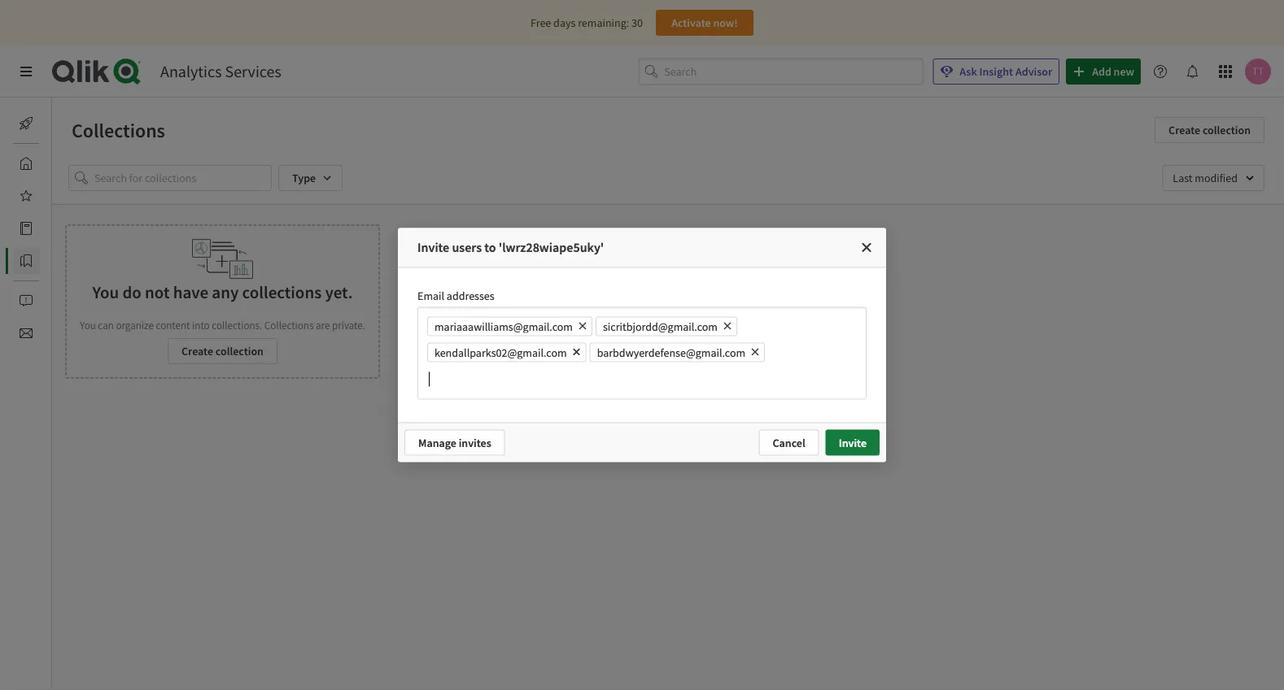 Task type: describe. For each thing, give the bounding box(es) containing it.
any
[[212, 282, 239, 303]]

you do not have any collections yet.
[[92, 282, 353, 303]]

collections
[[242, 282, 322, 303]]

30
[[632, 15, 643, 30]]

Search for collections text field
[[94, 165, 272, 191]]

'lwrz28wiape5uky'
[[499, 240, 604, 256]]

home image
[[20, 157, 33, 170]]

0 horizontal spatial collection
[[216, 344, 264, 359]]

ask insight advisor
[[960, 64, 1052, 79]]

analytics services
[[160, 61, 281, 82]]

navigation pane element
[[0, 104, 88, 353]]

activate now! link
[[656, 10, 754, 36]]

invite for invite
[[839, 436, 867, 450]]

1 horizontal spatial create collection button
[[1155, 117, 1265, 143]]

you for you can organize content into collections. collections are private.
[[80, 319, 96, 332]]

invite for invite users to 'lwrz28wiape5uky'
[[418, 240, 449, 256]]

searchbar element
[[638, 58, 923, 85]]

1 horizontal spatial collection
[[1203, 123, 1251, 138]]

invite users to 'lwrz28wiape5uky' dialog
[[398, 228, 886, 463]]

alerts
[[52, 294, 79, 308]]

analytics
[[160, 61, 222, 82]]

1 horizontal spatial create collection
[[1169, 123, 1251, 138]]

catalog link
[[13, 216, 88, 242]]

barbdwyerdefense@gmail.com button
[[590, 343, 765, 363]]

create collection element
[[65, 225, 380, 379]]

you for you do not have any collections yet.
[[92, 282, 119, 303]]

sicritbjordd@gmail.com
[[603, 319, 718, 334]]

ask
[[960, 64, 977, 79]]

activate now!
[[672, 15, 738, 30]]

organize
[[116, 319, 154, 332]]

do
[[122, 282, 142, 303]]

are
[[316, 319, 330, 332]]

mariaaawilliams@gmail.com button
[[427, 317, 592, 337]]

advisor
[[1016, 64, 1052, 79]]

analytics services element
[[160, 61, 281, 82]]

now!
[[713, 15, 738, 30]]

last modified image
[[1162, 165, 1265, 191]]

filters region
[[52, 152, 1284, 204]]

mariaaawilliams@gmail.com
[[435, 319, 573, 334]]

home link
[[13, 151, 81, 177]]

invite users to 'lwrz28wiape5uky'
[[418, 240, 604, 256]]

create inside create collection element
[[182, 344, 213, 359]]

remaining:
[[578, 15, 629, 30]]

private.
[[332, 319, 365, 332]]

email addresses
[[418, 289, 495, 303]]

days
[[554, 15, 576, 30]]

subscriptions image
[[20, 327, 33, 340]]

cancel
[[773, 436, 805, 450]]

users
[[452, 240, 482, 256]]



Task type: vqa. For each thing, say whether or not it's contained in the screenshot.
Home link
yes



Task type: locate. For each thing, give the bounding box(es) containing it.
cancel button
[[759, 430, 819, 456]]

1 vertical spatial create collection
[[182, 344, 264, 359]]

Search text field
[[664, 58, 923, 85]]

yet.
[[325, 282, 353, 303]]

0 vertical spatial create collection button
[[1155, 117, 1265, 143]]

0 horizontal spatial create collection button
[[168, 339, 277, 365]]

catalog
[[52, 221, 88, 236]]

create
[[1169, 123, 1201, 138], [182, 344, 213, 359]]

0 vertical spatial create collection
[[1169, 123, 1251, 138]]

collection
[[1203, 123, 1251, 138], [216, 344, 264, 359]]

1 vertical spatial you
[[80, 319, 96, 332]]

create collection button
[[1155, 117, 1265, 143], [168, 339, 277, 365]]

email
[[418, 289, 444, 303]]

manage
[[418, 436, 456, 450]]

alerts link
[[13, 288, 79, 314]]

collections
[[72, 118, 165, 142], [264, 319, 314, 332]]

activate
[[672, 15, 711, 30]]

0 vertical spatial collection
[[1203, 123, 1251, 138]]

addresses
[[447, 289, 495, 303]]

0 horizontal spatial invite
[[418, 240, 449, 256]]

1 horizontal spatial create
[[1169, 123, 1201, 138]]

create up last modified image
[[1169, 123, 1201, 138]]

1 vertical spatial collection
[[216, 344, 264, 359]]

sicritbjordd@gmail.com button
[[596, 317, 737, 337]]

kendallparks02@gmail.com
[[435, 345, 567, 360]]

invite left users
[[418, 240, 449, 256]]

create collection up last modified image
[[1169, 123, 1251, 138]]

0 horizontal spatial collections
[[72, 118, 165, 142]]

0 vertical spatial collections
[[72, 118, 165, 142]]

collection down collections.
[[216, 344, 264, 359]]

create collection button down you can organize content into collections. collections are private.
[[168, 339, 277, 365]]

collections image
[[20, 255, 33, 268]]

0 vertical spatial create
[[1169, 123, 1201, 138]]

not
[[145, 282, 170, 303]]

collections down collections
[[264, 319, 314, 332]]

to
[[484, 240, 496, 256]]

None text field
[[427, 369, 857, 390]]

you left the can
[[80, 319, 96, 332]]

free
[[531, 15, 551, 30]]

0 vertical spatial invite
[[418, 240, 449, 256]]

create collection button up last modified image
[[1155, 117, 1265, 143]]

collections inside create collection element
[[264, 319, 314, 332]]

collection up last modified image
[[1203, 123, 1251, 138]]

create down into
[[182, 344, 213, 359]]

ask insight advisor button
[[933, 59, 1060, 85]]

collections up home
[[72, 118, 165, 142]]

1 horizontal spatial collections
[[264, 319, 314, 332]]

services
[[225, 61, 281, 82]]

you
[[92, 282, 119, 303], [80, 319, 96, 332]]

create collection down you can organize content into collections. collections are private.
[[182, 344, 264, 359]]

content
[[156, 319, 190, 332]]

collections.
[[212, 319, 262, 332]]

manage invites button
[[404, 430, 505, 456]]

0 vertical spatial you
[[92, 282, 119, 303]]

into
[[192, 319, 210, 332]]

kendallparks02@gmail.com button
[[427, 343, 587, 363]]

1 vertical spatial create collection button
[[168, 339, 277, 365]]

0 horizontal spatial create
[[182, 344, 213, 359]]

getting started image
[[20, 117, 33, 130]]

create collection
[[1169, 123, 1251, 138], [182, 344, 264, 359]]

1 vertical spatial invite
[[839, 436, 867, 450]]

alerts image
[[20, 295, 33, 308]]

1 horizontal spatial invite
[[839, 436, 867, 450]]

1 vertical spatial create
[[182, 344, 213, 359]]

1 vertical spatial collections
[[264, 319, 314, 332]]

can
[[98, 319, 114, 332]]

invites
[[459, 436, 491, 450]]

none text field inside invite users to 'lwrz28wiape5uky' dialog
[[427, 369, 857, 390]]

you left do
[[92, 282, 119, 303]]

invite
[[418, 240, 449, 256], [839, 436, 867, 450]]

insight
[[979, 64, 1013, 79]]

open sidebar menu image
[[20, 65, 33, 78]]

have
[[173, 282, 208, 303]]

invite right "cancel" on the right of page
[[839, 436, 867, 450]]

you can organize content into collections. collections are private.
[[80, 319, 365, 332]]

free days remaining: 30
[[531, 15, 643, 30]]

0 horizontal spatial create collection
[[182, 344, 264, 359]]

barbdwyerdefense@gmail.com
[[597, 345, 746, 360]]

invite button
[[826, 430, 880, 456]]

invite inside "button"
[[839, 436, 867, 450]]

home
[[52, 156, 81, 171]]

manage invites
[[418, 436, 491, 450]]



